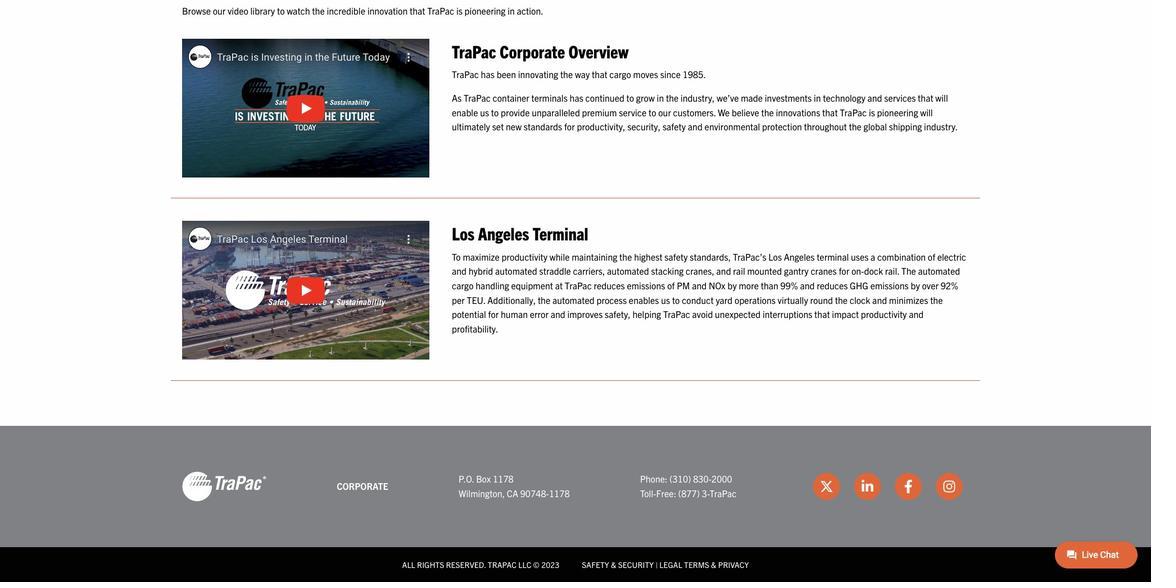 Task type: vqa. For each thing, say whether or not it's contained in the screenshot.
Terminal
yes



Task type: describe. For each thing, give the bounding box(es) containing it.
1 vertical spatial of
[[668, 280, 675, 291]]

to up set
[[492, 107, 499, 118]]

been
[[497, 69, 516, 80]]

moves
[[634, 69, 659, 80]]

more
[[739, 280, 759, 291]]

ultimately
[[452, 121, 490, 132]]

innovation
[[368, 5, 408, 17]]

(877)
[[679, 488, 700, 499]]

trapac has been innovating the way that cargo moves since 1985.
[[452, 69, 706, 80]]

believe
[[732, 107, 760, 118]]

ghg
[[851, 280, 869, 291]]

all rights reserved. trapac llc © 2023
[[403, 560, 560, 570]]

2 & from the left
[[712, 560, 717, 570]]

technology
[[824, 92, 866, 103]]

nox
[[709, 280, 726, 291]]

corporate image
[[182, 471, 267, 503]]

privacy
[[719, 560, 749, 570]]

automated down highest
[[608, 266, 650, 277]]

library
[[251, 5, 275, 17]]

the up "error" on the bottom of page
[[538, 295, 551, 306]]

1 horizontal spatial cargo
[[610, 69, 632, 80]]

99%
[[781, 280, 799, 291]]

2 horizontal spatial in
[[814, 92, 822, 103]]

legal
[[660, 560, 683, 570]]

dock
[[865, 266, 884, 277]]

and right clock
[[873, 295, 888, 306]]

way
[[575, 69, 590, 80]]

that up "throughout" in the top right of the page
[[823, 107, 838, 118]]

all
[[403, 560, 416, 570]]

the up impact
[[836, 295, 848, 306]]

1 horizontal spatial will
[[936, 92, 949, 103]]

throughout
[[805, 121, 848, 132]]

customers.
[[674, 107, 716, 118]]

at
[[556, 280, 563, 291]]

teu.
[[467, 295, 486, 306]]

helping
[[633, 309, 662, 320]]

highest
[[635, 251, 663, 263]]

new
[[506, 121, 522, 132]]

to maximize productivity while maintaining the highest safety standards, trapac's los angeles terminal uses a combination of electric and hybrid automated straddle carriers, automated stacking cranes, and rail mounted gantry cranes for on-dock rail. the automated cargo handling equipment at trapac reduces emissions of pm and nox by more than 99% and reduces ghg emissions by over 92% per teu. additionally, the automated process enables us to conduct yard operations virtually round the clock and minimizes the potential for human error and improves safety, helping trapac avoid unexpected interruptions that impact productivity and profitability.
[[452, 251, 967, 335]]

shipping
[[890, 121, 923, 132]]

equipment
[[512, 280, 553, 291]]

industry,
[[681, 92, 715, 103]]

round
[[811, 295, 834, 306]]

provide
[[501, 107, 530, 118]]

trapac's
[[733, 251, 767, 263]]

0 vertical spatial our
[[213, 5, 226, 17]]

rail
[[734, 266, 746, 277]]

llc
[[519, 560, 532, 570]]

automated up improves
[[553, 295, 595, 306]]

trapac
[[488, 560, 517, 570]]

grow
[[637, 92, 655, 103]]

0 vertical spatial is
[[457, 5, 463, 17]]

continued
[[586, 92, 625, 103]]

us inside to maximize productivity while maintaining the highest safety standards, trapac's los angeles terminal uses a combination of electric and hybrid automated straddle carriers, automated stacking cranes, and rail mounted gantry cranes for on-dock rail. the automated cargo handling equipment at trapac reduces emissions of pm and nox by more than 99% and reduces ghg emissions by over 92% per teu. additionally, the automated process enables us to conduct yard operations virtually round the clock and minimizes the potential for human error and improves safety, helping trapac avoid unexpected interruptions that impact productivity and profitability.
[[662, 295, 671, 306]]

the
[[902, 266, 917, 277]]

that inside to maximize productivity while maintaining the highest safety standards, trapac's los angeles terminal uses a combination of electric and hybrid automated straddle carriers, automated stacking cranes, and rail mounted gantry cranes for on-dock rail. the automated cargo handling equipment at trapac reduces emissions of pm and nox by more than 99% and reduces ghg emissions by over 92% per teu. additionally, the automated process enables us to conduct yard operations virtually round the clock and minimizes the potential for human error and improves safety, helping trapac avoid unexpected interruptions that impact productivity and profitability.
[[815, 309, 831, 320]]

mounted
[[748, 266, 783, 277]]

and down minimizes
[[910, 309, 924, 320]]

830-
[[694, 474, 712, 485]]

1 reduces from the left
[[594, 280, 625, 291]]

on-
[[852, 266, 865, 277]]

innovations
[[776, 107, 821, 118]]

over
[[923, 280, 939, 291]]

the left global
[[850, 121, 862, 132]]

has inside as trapac container terminals has continued to grow in the industry, we've made investments in technology and services that will enable us to provide unparalleled premium service to our customers. we believe the innovations that trapac is pioneering will ultimately set new standards for productivity, security, safety and environmental protection throughout the global shipping industry.
[[570, 92, 584, 103]]

safety inside to maximize productivity while maintaining the highest safety standards, trapac's los angeles terminal uses a combination of electric and hybrid automated straddle carriers, automated stacking cranes, and rail mounted gantry cranes for on-dock rail. the automated cargo handling equipment at trapac reduces emissions of pm and nox by more than 99% and reduces ghg emissions by over 92% per teu. additionally, the automated process enables us to conduct yard operations virtually round the clock and minimizes the potential for human error and improves safety, helping trapac avoid unexpected interruptions that impact productivity and profitability.
[[665, 251, 688, 263]]

and left the rail
[[717, 266, 732, 277]]

made
[[741, 92, 763, 103]]

automated up equipment
[[496, 266, 538, 277]]

error
[[530, 309, 549, 320]]

container
[[493, 92, 530, 103]]

impact
[[833, 309, 860, 320]]

1 & from the left
[[611, 560, 617, 570]]

standards
[[524, 121, 563, 132]]

1 horizontal spatial in
[[657, 92, 664, 103]]

1985.
[[683, 69, 706, 80]]

to inside to maximize productivity while maintaining the highest safety standards, trapac's los angeles terminal uses a combination of electric and hybrid automated straddle carriers, automated stacking cranes, and rail mounted gantry cranes for on-dock rail. the automated cargo handling equipment at trapac reduces emissions of pm and nox by more than 99% and reduces ghg emissions by over 92% per teu. additionally, the automated process enables us to conduct yard operations virtually round the clock and minimizes the potential for human error and improves safety, helping trapac avoid unexpected interruptions that impact productivity and profitability.
[[673, 295, 680, 306]]

per
[[452, 295, 465, 306]]

set
[[493, 121, 504, 132]]

browse
[[182, 5, 211, 17]]

footer containing p.o. box 1178
[[0, 426, 1152, 583]]

overview
[[569, 40, 629, 62]]

to up service
[[627, 92, 635, 103]]

safety & security link
[[582, 560, 654, 570]]

terminal
[[533, 222, 589, 244]]

1 horizontal spatial of
[[929, 251, 936, 263]]

p.o.
[[459, 474, 474, 485]]

industry.
[[925, 121, 959, 132]]

minimizes
[[890, 295, 929, 306]]

protection
[[763, 121, 803, 132]]

2 horizontal spatial for
[[839, 266, 850, 277]]

process
[[597, 295, 627, 306]]

cranes
[[811, 266, 837, 277]]

the down since
[[666, 92, 679, 103]]

and right "error" on the bottom of page
[[551, 309, 566, 320]]

security,
[[628, 121, 661, 132]]

virtually
[[778, 295, 809, 306]]

box
[[477, 474, 491, 485]]

automated up over
[[919, 266, 961, 277]]

innovating
[[518, 69, 559, 80]]

the left way
[[561, 69, 573, 80]]

1 by from the left
[[728, 280, 737, 291]]

cargo inside to maximize productivity while maintaining the highest safety standards, trapac's los angeles terminal uses a combination of electric and hybrid automated straddle carriers, automated stacking cranes, and rail mounted gantry cranes for on-dock rail. the automated cargo handling equipment at trapac reduces emissions of pm and nox by more than 99% and reduces ghg emissions by over 92% per teu. additionally, the automated process enables us to conduct yard operations virtually round the clock and minimizes the potential for human error and improves safety, helping trapac avoid unexpected interruptions that impact productivity and profitability.
[[452, 280, 474, 291]]

maximize
[[463, 251, 500, 263]]

yard
[[716, 295, 733, 306]]

p.o. box 1178 wilmington, ca 90748-1178
[[459, 474, 570, 499]]

clock
[[850, 295, 871, 306]]

the down over
[[931, 295, 944, 306]]

safety,
[[605, 309, 631, 320]]

incredible
[[327, 5, 366, 17]]

0 horizontal spatial for
[[489, 309, 499, 320]]

enables
[[629, 295, 660, 306]]

service
[[619, 107, 647, 118]]

2023
[[542, 560, 560, 570]]



Task type: locate. For each thing, give the bounding box(es) containing it.
0 horizontal spatial has
[[481, 69, 495, 80]]

0 horizontal spatial &
[[611, 560, 617, 570]]

the up protection
[[762, 107, 774, 118]]

90748-
[[521, 488, 549, 499]]

1 horizontal spatial for
[[565, 121, 575, 132]]

1 vertical spatial us
[[662, 295, 671, 306]]

0 horizontal spatial us
[[480, 107, 489, 118]]

1 vertical spatial is
[[870, 107, 876, 118]]

0 vertical spatial of
[[929, 251, 936, 263]]

1 horizontal spatial &
[[712, 560, 717, 570]]

toll-
[[641, 488, 657, 499]]

ca
[[507, 488, 519, 499]]

safety up stacking
[[665, 251, 688, 263]]

and down cranes,
[[692, 280, 707, 291]]

los angeles terminal
[[452, 222, 589, 244]]

1 horizontal spatial los
[[769, 251, 782, 263]]

and left the services
[[868, 92, 883, 103]]

straddle
[[540, 266, 571, 277]]

productivity,
[[577, 121, 626, 132]]

that right way
[[592, 69, 608, 80]]

0 vertical spatial us
[[480, 107, 489, 118]]

1 horizontal spatial is
[[870, 107, 876, 118]]

additionally,
[[488, 295, 536, 306]]

of left electric
[[929, 251, 936, 263]]

premium
[[582, 107, 617, 118]]

us right enable
[[480, 107, 489, 118]]

and down to
[[452, 266, 467, 277]]

emissions down rail.
[[871, 280, 909, 291]]

electric
[[938, 251, 967, 263]]

main content
[[171, 4, 981, 393]]

0 horizontal spatial pioneering
[[465, 5, 506, 17]]

reduces
[[594, 280, 625, 291], [817, 280, 848, 291]]

pm
[[677, 280, 690, 291]]

is inside as trapac container terminals has continued to grow in the industry, we've made investments in technology and services that will enable us to provide unparalleled premium service to our customers. we believe the innovations that trapac is pioneering will ultimately set new standards for productivity, security, safety and environmental protection throughout the global shipping industry.
[[870, 107, 876, 118]]

los inside to maximize productivity while maintaining the highest safety standards, trapac's los angeles terminal uses a combination of electric and hybrid automated straddle carriers, automated stacking cranes, and rail mounted gantry cranes for on-dock rail. the automated cargo handling equipment at trapac reduces emissions of pm and nox by more than 99% and reduces ghg emissions by over 92% per teu. additionally, the automated process enables us to conduct yard operations virtually round the clock and minimizes the potential for human error and improves safety, helping trapac avoid unexpected interruptions that impact productivity and profitability.
[[769, 251, 782, 263]]

0 vertical spatial safety
[[663, 121, 686, 132]]

pioneering inside as trapac container terminals has continued to grow in the industry, we've made investments in technology and services that will enable us to provide unparalleled premium service to our customers. we believe the innovations that trapac is pioneering will ultimately set new standards for productivity, security, safety and environmental protection throughout the global shipping industry.
[[878, 107, 919, 118]]

&
[[611, 560, 617, 570], [712, 560, 717, 570]]

0 horizontal spatial of
[[668, 280, 675, 291]]

terms
[[685, 560, 710, 570]]

global
[[864, 121, 888, 132]]

stacking
[[652, 266, 684, 277]]

for left on-
[[839, 266, 850, 277]]

corporate inside footer
[[337, 481, 389, 492]]

corporate
[[500, 40, 565, 62], [337, 481, 389, 492]]

0 vertical spatial for
[[565, 121, 575, 132]]

productivity down clock
[[862, 309, 908, 320]]

to down "pm"
[[673, 295, 680, 306]]

0 horizontal spatial productivity
[[502, 251, 548, 263]]

free:
[[657, 488, 677, 499]]

1178 right ca
[[549, 488, 570, 499]]

by
[[728, 280, 737, 291], [911, 280, 921, 291]]

has left been
[[481, 69, 495, 80]]

productivity down the los angeles terminal
[[502, 251, 548, 263]]

1178 up ca
[[493, 474, 514, 485]]

has down trapac has been innovating the way that cargo moves since 1985.
[[570, 92, 584, 103]]

corporate inside main content
[[500, 40, 565, 62]]

cargo left moves
[[610, 69, 632, 80]]

phone: (310) 830-2000 toll-free: (877) 3-trapac
[[641, 474, 737, 499]]

angeles inside to maximize productivity while maintaining the highest safety standards, trapac's los angeles terminal uses a combination of electric and hybrid automated straddle carriers, automated stacking cranes, and rail mounted gantry cranes for on-dock rail. the automated cargo handling equipment at trapac reduces emissions of pm and nox by more than 99% and reduces ghg emissions by over 92% per teu. additionally, the automated process enables us to conduct yard operations virtually round the clock and minimizes the potential for human error and improves safety, helping trapac avoid unexpected interruptions that impact productivity and profitability.
[[785, 251, 815, 263]]

operations
[[735, 295, 776, 306]]

1 vertical spatial los
[[769, 251, 782, 263]]

wilmington,
[[459, 488, 505, 499]]

improves
[[568, 309, 603, 320]]

0 vertical spatial angeles
[[478, 222, 530, 244]]

1 horizontal spatial by
[[911, 280, 921, 291]]

©
[[534, 560, 540, 570]]

1 vertical spatial productivity
[[862, 309, 908, 320]]

& right terms
[[712, 560, 717, 570]]

los up mounted on the top right of the page
[[769, 251, 782, 263]]

0 vertical spatial productivity
[[502, 251, 548, 263]]

1 horizontal spatial productivity
[[862, 309, 908, 320]]

uses
[[852, 251, 869, 263]]

rail.
[[886, 266, 900, 277]]

by left over
[[911, 280, 921, 291]]

1 vertical spatial pioneering
[[878, 107, 919, 118]]

as trapac container terminals has continued to grow in the industry, we've made investments in technology and services that will enable us to provide unparalleled premium service to our customers. we believe the innovations that trapac is pioneering will ultimately set new standards for productivity, security, safety and environmental protection throughout the global shipping industry.
[[452, 92, 959, 132]]

productivity
[[502, 251, 548, 263], [862, 309, 908, 320]]

safety
[[582, 560, 610, 570]]

footer
[[0, 426, 1152, 583]]

to
[[452, 251, 461, 263]]

0 vertical spatial cargo
[[610, 69, 632, 80]]

trapac
[[428, 5, 455, 17], [452, 40, 497, 62], [452, 69, 479, 80], [464, 92, 491, 103], [841, 107, 867, 118], [565, 280, 592, 291], [664, 309, 691, 320], [710, 488, 737, 499]]

us right enables
[[662, 295, 671, 306]]

the right the watch
[[312, 5, 325, 17]]

the left highest
[[620, 251, 633, 263]]

2 vertical spatial for
[[489, 309, 499, 320]]

for inside as trapac container terminals has continued to grow in the industry, we've made investments in technology and services that will enable us to provide unparalleled premium service to our customers. we believe the innovations that trapac is pioneering will ultimately set new standards for productivity, security, safety and environmental protection throughout the global shipping industry.
[[565, 121, 575, 132]]

that
[[410, 5, 426, 17], [592, 69, 608, 80], [919, 92, 934, 103], [823, 107, 838, 118], [815, 309, 831, 320]]

that down 'round'
[[815, 309, 831, 320]]

1 horizontal spatial 1178
[[549, 488, 570, 499]]

1 vertical spatial 1178
[[549, 488, 570, 499]]

to down the grow
[[649, 107, 657, 118]]

profitability.
[[452, 323, 499, 335]]

conduct
[[682, 295, 714, 306]]

1 horizontal spatial pioneering
[[878, 107, 919, 118]]

cranes,
[[686, 266, 715, 277]]

for down unparalleled
[[565, 121, 575, 132]]

cargo up per
[[452, 280, 474, 291]]

1 horizontal spatial us
[[662, 295, 671, 306]]

us
[[480, 107, 489, 118], [662, 295, 671, 306]]

to left the watch
[[277, 5, 285, 17]]

safety down customers.
[[663, 121, 686, 132]]

rights
[[417, 560, 445, 570]]

legal terms & privacy link
[[660, 560, 749, 570]]

0 horizontal spatial emissions
[[627, 280, 666, 291]]

reserved.
[[446, 560, 486, 570]]

1 horizontal spatial has
[[570, 92, 584, 103]]

0 horizontal spatial 1178
[[493, 474, 514, 485]]

safety inside as trapac container terminals has continued to grow in the industry, we've made investments in technology and services that will enable us to provide unparalleled premium service to our customers. we believe the innovations that trapac is pioneering will ultimately set new standards for productivity, security, safety and environmental protection throughout the global shipping industry.
[[663, 121, 686, 132]]

pioneering left action.
[[465, 5, 506, 17]]

environmental
[[705, 121, 761, 132]]

angeles up gantry
[[785, 251, 815, 263]]

and down gantry
[[801, 280, 815, 291]]

for
[[565, 121, 575, 132], [839, 266, 850, 277], [489, 309, 499, 320]]

combination
[[878, 251, 926, 263]]

in right the grow
[[657, 92, 664, 103]]

0 horizontal spatial los
[[452, 222, 475, 244]]

1 horizontal spatial emissions
[[871, 280, 909, 291]]

0 horizontal spatial cargo
[[452, 280, 474, 291]]

that right innovation
[[410, 5, 426, 17]]

main content containing trapac corporate overview
[[171, 4, 981, 393]]

los up to
[[452, 222, 475, 244]]

our left video
[[213, 5, 226, 17]]

1 vertical spatial has
[[570, 92, 584, 103]]

0 horizontal spatial angeles
[[478, 222, 530, 244]]

2 emissions from the left
[[871, 280, 909, 291]]

0 vertical spatial 1178
[[493, 474, 514, 485]]

0 horizontal spatial will
[[921, 107, 934, 118]]

we've
[[717, 92, 739, 103]]

human
[[501, 309, 528, 320]]

enable
[[452, 107, 478, 118]]

1 vertical spatial angeles
[[785, 251, 815, 263]]

1 horizontal spatial reduces
[[817, 280, 848, 291]]

0 horizontal spatial by
[[728, 280, 737, 291]]

0 vertical spatial corporate
[[500, 40, 565, 62]]

0 horizontal spatial corporate
[[337, 481, 389, 492]]

carriers,
[[573, 266, 605, 277]]

1 horizontal spatial corporate
[[500, 40, 565, 62]]

watch
[[287, 5, 310, 17]]

trapac inside phone: (310) 830-2000 toll-free: (877) 3-trapac
[[710, 488, 737, 499]]

than
[[761, 280, 779, 291]]

0 horizontal spatial reduces
[[594, 280, 625, 291]]

1 horizontal spatial angeles
[[785, 251, 815, 263]]

interruptions
[[763, 309, 813, 320]]

the
[[312, 5, 325, 17], [561, 69, 573, 80], [666, 92, 679, 103], [762, 107, 774, 118], [850, 121, 862, 132], [620, 251, 633, 263], [538, 295, 551, 306], [836, 295, 848, 306], [931, 295, 944, 306]]

of left "pm"
[[668, 280, 675, 291]]

and down customers.
[[688, 121, 703, 132]]

1 vertical spatial corporate
[[337, 481, 389, 492]]

by right the "nox"
[[728, 280, 737, 291]]

standards,
[[690, 251, 731, 263]]

92%
[[941, 280, 959, 291]]

investments
[[765, 92, 812, 103]]

1 vertical spatial cargo
[[452, 280, 474, 291]]

1 emissions from the left
[[627, 280, 666, 291]]

2 reduces from the left
[[817, 280, 848, 291]]

reduces up process
[[594, 280, 625, 291]]

unparalleled
[[532, 107, 580, 118]]

cargo
[[610, 69, 632, 80], [452, 280, 474, 291]]

emissions up enables
[[627, 280, 666, 291]]

since
[[661, 69, 681, 80]]

unexpected
[[716, 309, 761, 320]]

phone:
[[641, 474, 668, 485]]

trapac corporate overview
[[452, 40, 629, 62]]

2 by from the left
[[911, 280, 921, 291]]

1 vertical spatial for
[[839, 266, 850, 277]]

0 vertical spatial los
[[452, 222, 475, 244]]

1178
[[493, 474, 514, 485], [549, 488, 570, 499]]

1 vertical spatial safety
[[665, 251, 688, 263]]

automated
[[496, 266, 538, 277], [608, 266, 650, 277], [919, 266, 961, 277], [553, 295, 595, 306]]

maintaining
[[572, 251, 618, 263]]

in up innovations
[[814, 92, 822, 103]]

as
[[452, 92, 462, 103]]

potential
[[452, 309, 486, 320]]

1 horizontal spatial our
[[659, 107, 672, 118]]

& right safety
[[611, 560, 617, 570]]

handling
[[476, 280, 510, 291]]

|
[[656, 560, 658, 570]]

0 vertical spatial will
[[936, 92, 949, 103]]

for left human
[[489, 309, 499, 320]]

us inside as trapac container terminals has continued to grow in the industry, we've made investments in technology and services that will enable us to provide unparalleled premium service to our customers. we believe the innovations that trapac is pioneering will ultimately set new standards for productivity, security, safety and environmental protection throughout the global shipping industry.
[[480, 107, 489, 118]]

our up the security,
[[659, 107, 672, 118]]

0 horizontal spatial our
[[213, 5, 226, 17]]

of
[[929, 251, 936, 263], [668, 280, 675, 291]]

browse our video library to watch the incredible innovation that trapac is pioneering in action.
[[182, 5, 544, 17]]

that right the services
[[919, 92, 934, 103]]

our inside as trapac container terminals has continued to grow in the industry, we've made investments in technology and services that will enable us to provide unparalleled premium service to our customers. we believe the innovations that trapac is pioneering will ultimately set new standards for productivity, security, safety and environmental protection throughout the global shipping industry.
[[659, 107, 672, 118]]

1 vertical spatial our
[[659, 107, 672, 118]]

to
[[277, 5, 285, 17], [627, 92, 635, 103], [492, 107, 499, 118], [649, 107, 657, 118], [673, 295, 680, 306]]

1 vertical spatial will
[[921, 107, 934, 118]]

(310)
[[670, 474, 692, 485]]

0 vertical spatial pioneering
[[465, 5, 506, 17]]

angeles up maximize
[[478, 222, 530, 244]]

0 horizontal spatial in
[[508, 5, 515, 17]]

in left action.
[[508, 5, 515, 17]]

while
[[550, 251, 570, 263]]

pioneering down the services
[[878, 107, 919, 118]]

terminal
[[817, 251, 849, 263]]

0 horizontal spatial is
[[457, 5, 463, 17]]

security
[[619, 560, 654, 570]]

reduces down 'cranes'
[[817, 280, 848, 291]]

0 vertical spatial has
[[481, 69, 495, 80]]



